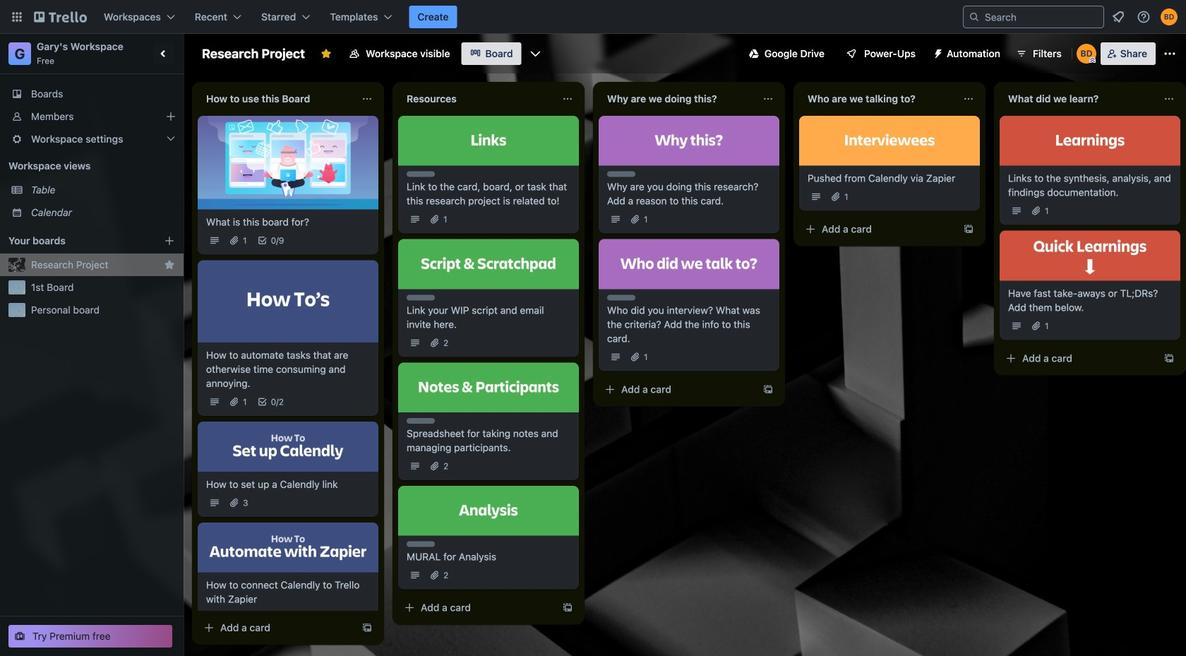 Task type: describe. For each thing, give the bounding box(es) containing it.
primary element
[[0, 0, 1187, 34]]

star or unstar board image
[[321, 48, 332, 59]]

show menu image
[[1164, 47, 1178, 61]]

add board image
[[164, 235, 175, 247]]

barb dwyer (barbdwyer3) image
[[1161, 8, 1178, 25]]

1 vertical spatial create from template… image
[[562, 602, 574, 614]]

0 notifications image
[[1111, 8, 1128, 25]]

Board name text field
[[195, 42, 312, 65]]

barb dwyer (barbdwyer3) image
[[1077, 44, 1097, 64]]

search image
[[969, 11, 981, 23]]

1 horizontal spatial create from template… image
[[964, 224, 975, 235]]

google drive icon image
[[749, 49, 759, 59]]

workspace navigation collapse icon image
[[154, 44, 174, 64]]

your boards with 3 items element
[[8, 232, 143, 249]]



Task type: locate. For each thing, give the bounding box(es) containing it.
0 horizontal spatial create from template… image
[[763, 384, 774, 395]]

color: black, title: "needs personalization" element
[[407, 171, 435, 177], [608, 171, 636, 177], [407, 295, 435, 300], [608, 295, 636, 300], [407, 418, 435, 424], [407, 542, 435, 547]]

2 horizontal spatial create from template… image
[[1164, 353, 1176, 364]]

None text field
[[599, 88, 757, 110]]

1 vertical spatial create from template… image
[[763, 384, 774, 395]]

open information menu image
[[1137, 10, 1152, 24]]

0 vertical spatial create from template… image
[[1164, 353, 1176, 364]]

sm image
[[928, 42, 947, 62]]

2 vertical spatial create from template… image
[[362, 622, 373, 634]]

None text field
[[198, 88, 356, 110], [398, 88, 557, 110], [800, 88, 958, 110], [1000, 88, 1159, 110], [198, 88, 356, 110], [398, 88, 557, 110], [800, 88, 958, 110], [1000, 88, 1159, 110]]

this member is an admin of this board. image
[[1090, 57, 1096, 64]]

back to home image
[[34, 6, 87, 28]]

starred icon image
[[164, 259, 175, 271]]

customize views image
[[529, 47, 543, 61]]

create from template… image
[[1164, 353, 1176, 364], [562, 602, 574, 614], [362, 622, 373, 634]]

Search field
[[981, 7, 1104, 27]]

0 vertical spatial create from template… image
[[964, 224, 975, 235]]

create from template… image
[[964, 224, 975, 235], [763, 384, 774, 395]]

1 horizontal spatial create from template… image
[[562, 602, 574, 614]]

0 horizontal spatial create from template… image
[[362, 622, 373, 634]]



Task type: vqa. For each thing, say whether or not it's contained in the screenshot.
There is new activity on this board. image to the bottom
no



